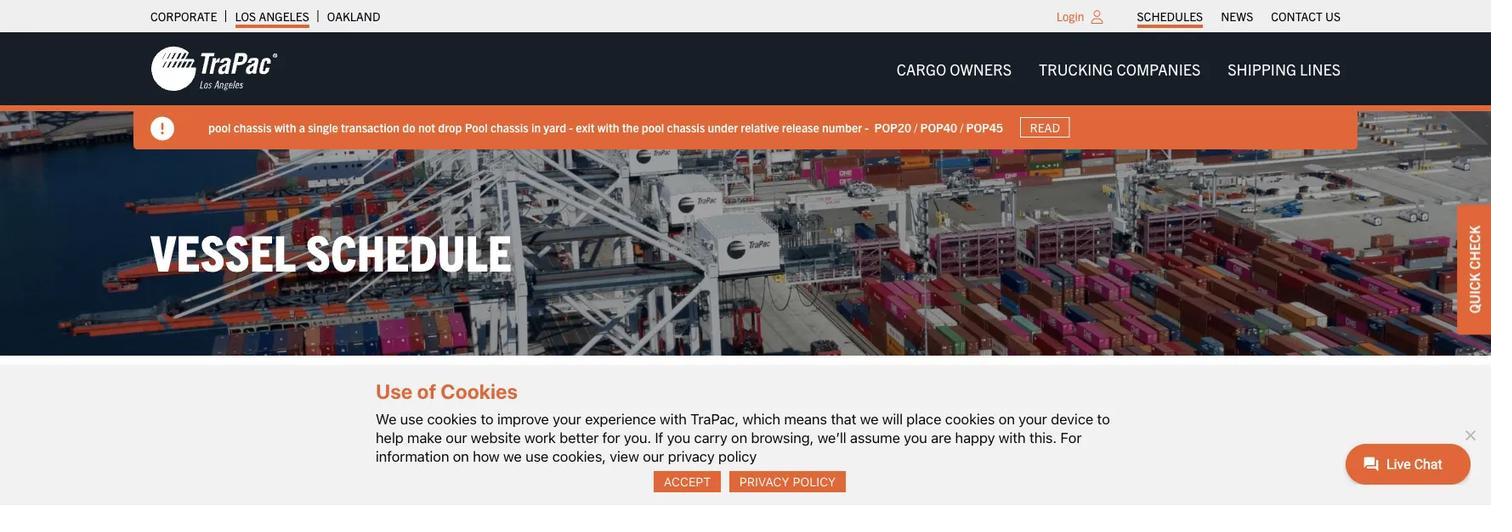 Task type: vqa. For each thing, say whether or not it's contained in the screenshot.
any
no



Task type: locate. For each thing, give the bounding box(es) containing it.
1 horizontal spatial chassis
[[490, 120, 529, 135]]

do
[[402, 120, 415, 135]]

menu bar up shipping
[[1128, 4, 1350, 28]]

cookies up make at the bottom left of the page
[[427, 411, 477, 428]]

0 vertical spatial menu bar
[[1128, 4, 1350, 28]]

los angeles link
[[235, 4, 309, 28]]

1 horizontal spatial to
[[773, 481, 784, 496]]

| right all
[[715, 460, 718, 476]]

schedules
[[1137, 9, 1203, 24]]

light image
[[1091, 10, 1103, 24]]

you down place
[[904, 430, 927, 447]]

1 pool from the left
[[208, 120, 231, 135]]

on up policy
[[731, 430, 747, 447]]

schedule
[[306, 220, 512, 282]]

on
[[999, 411, 1015, 428], [731, 430, 747, 447], [453, 448, 469, 465]]

we
[[860, 411, 879, 428], [503, 448, 522, 465]]

1 horizontal spatial /
[[960, 120, 963, 135]]

| right the line:
[[749, 460, 752, 476]]

corporate
[[150, 9, 217, 24]]

trucking
[[1039, 59, 1113, 78]]

pool right "the"
[[642, 120, 664, 135]]

we
[[376, 411, 397, 428]]

better
[[560, 430, 599, 447]]

cookies up happy
[[945, 411, 995, 428]]

1 horizontal spatial cookies
[[945, 411, 995, 428]]

oakland
[[327, 9, 380, 24]]

1 vertical spatial menu bar
[[883, 52, 1354, 86]]

1 vertical spatial our
[[643, 448, 664, 465]]

0 horizontal spatial pool
[[208, 120, 231, 135]]

contact
[[1271, 9, 1323, 24]]

menu bar inside banner
[[883, 52, 1354, 86]]

schedules link
[[1137, 4, 1203, 28]]

0 horizontal spatial your
[[553, 411, 581, 428]]

privacy
[[740, 475, 789, 490]]

/ right the pop20
[[914, 120, 918, 135]]

with left "the"
[[597, 120, 619, 135]]

1 horizontal spatial -
[[865, 120, 869, 135]]

chassis left a
[[233, 120, 272, 135]]

0 vertical spatial our
[[446, 430, 467, 447]]

no image
[[1461, 427, 1478, 444]]

single
[[308, 120, 338, 135]]

accept link
[[654, 472, 721, 493]]

pool chassis with a single transaction  do not drop pool chassis in yard -  exit with the pool chassis under relative release number -  pop20 / pop40 / pop45
[[208, 120, 1003, 135]]

los angeles image
[[150, 45, 278, 93]]

of
[[417, 380, 436, 403]]

1 horizontal spatial your
[[1019, 411, 1047, 428]]

your
[[553, 411, 581, 428], [1019, 411, 1047, 428]]

0 vertical spatial we
[[860, 411, 879, 428]]

0 horizontal spatial -
[[569, 120, 573, 135]]

- right number
[[865, 120, 869, 135]]

news
[[1221, 9, 1253, 24]]

in
[[531, 120, 541, 135]]

make
[[407, 430, 442, 447]]

use down work
[[525, 448, 549, 465]]

0 horizontal spatial cookies
[[427, 411, 477, 428]]

corporate link
[[150, 4, 217, 28]]

we up "assume"
[[860, 411, 879, 428]]

website
[[471, 430, 521, 447]]

companies
[[1117, 59, 1201, 78]]

our down if
[[643, 448, 664, 465]]

1 chassis from the left
[[233, 120, 272, 135]]

- left exit
[[569, 120, 573, 135]]

shipping lines
[[1228, 59, 1341, 78]]

work
[[525, 430, 556, 447]]

carry
[[694, 430, 727, 447]]

chassis left the in
[[490, 120, 529, 135]]

read
[[1030, 120, 1060, 135]]

date
[[642, 481, 667, 496]]

menu bar down light icon
[[883, 52, 1354, 86]]

check
[[1466, 226, 1483, 270]]

1 horizontal spatial you
[[904, 430, 927, 447]]

you
[[667, 430, 690, 447], [904, 430, 927, 447]]

improve
[[497, 411, 549, 428]]

use
[[400, 411, 423, 428], [525, 448, 549, 465]]

menu bar containing cargo owners
[[883, 52, 1354, 86]]

contact us link
[[1271, 4, 1341, 28]]

which
[[743, 411, 781, 428]]

cargo owners
[[897, 59, 1012, 78]]

with
[[274, 120, 296, 135], [597, 120, 619, 135], [660, 411, 687, 428], [999, 430, 1026, 447]]

to inside service(s): all | line: | local terminal only date range: 10/10/2023 to 11/10/2023
[[773, 481, 784, 496]]

chassis
[[233, 120, 272, 135], [490, 120, 529, 135], [667, 120, 705, 135]]

1 cookies from the left
[[427, 411, 477, 428]]

not
[[418, 120, 435, 135]]

our
[[446, 430, 467, 447], [643, 448, 664, 465]]

on left device
[[999, 411, 1015, 428]]

pool
[[208, 120, 231, 135], [642, 120, 664, 135]]

1 you from the left
[[667, 430, 690, 447]]

menu bar
[[1128, 4, 1350, 28], [883, 52, 1354, 86]]

use up make at the bottom left of the page
[[400, 411, 423, 428]]

a
[[299, 120, 305, 135]]

you right if
[[667, 430, 690, 447]]

0 horizontal spatial to
[[481, 411, 494, 428]]

all
[[692, 460, 713, 476]]

how
[[473, 448, 500, 465]]

/ left pop45 on the right top of page
[[960, 120, 963, 135]]

line:
[[721, 460, 747, 476]]

device
[[1051, 411, 1093, 428]]

2 pool from the left
[[642, 120, 664, 135]]

|
[[715, 460, 718, 476], [749, 460, 752, 476]]

browsing,
[[751, 430, 814, 447]]

to up website
[[481, 411, 494, 428]]

chassis left under
[[667, 120, 705, 135]]

0 vertical spatial on
[[999, 411, 1015, 428]]

cargo owners link
[[883, 52, 1025, 86]]

range:
[[670, 481, 706, 496]]

read link
[[1020, 117, 1070, 138]]

policy
[[793, 475, 836, 490]]

2 horizontal spatial on
[[999, 411, 1015, 428]]

0 horizontal spatial chassis
[[233, 120, 272, 135]]

pool right solid icon
[[208, 120, 231, 135]]

login link
[[1057, 9, 1084, 24]]

0 horizontal spatial /
[[914, 120, 918, 135]]

your up better
[[553, 411, 581, 428]]

0 horizontal spatial on
[[453, 448, 469, 465]]

1 horizontal spatial |
[[749, 460, 752, 476]]

if
[[655, 430, 663, 447]]

our right make at the bottom left of the page
[[446, 430, 467, 447]]

2 chassis from the left
[[490, 120, 529, 135]]

cookies
[[427, 411, 477, 428], [945, 411, 995, 428]]

place
[[907, 411, 941, 428]]

banner
[[0, 32, 1491, 150]]

on left how at bottom left
[[453, 448, 469, 465]]

2 vertical spatial on
[[453, 448, 469, 465]]

to right device
[[1097, 411, 1110, 428]]

your up the "this."
[[1019, 411, 1047, 428]]

1 horizontal spatial pool
[[642, 120, 664, 135]]

0 horizontal spatial you
[[667, 430, 690, 447]]

0 horizontal spatial |
[[715, 460, 718, 476]]

2 horizontal spatial chassis
[[667, 120, 705, 135]]

1 vertical spatial on
[[731, 430, 747, 447]]

service(s): all | line: | local terminal only date range: 10/10/2023 to 11/10/2023
[[634, 460, 856, 496]]

to
[[481, 411, 494, 428], [1097, 411, 1110, 428], [773, 481, 784, 496]]

us
[[1325, 9, 1341, 24]]

we down website
[[503, 448, 522, 465]]

privacy policy link
[[730, 472, 846, 493]]

1 horizontal spatial on
[[731, 430, 747, 447]]

banner containing cargo owners
[[0, 32, 1491, 150]]

1 vertical spatial we
[[503, 448, 522, 465]]

use
[[376, 380, 413, 403]]

0 vertical spatial use
[[400, 411, 423, 428]]

to down local
[[773, 481, 784, 496]]

los
[[235, 9, 256, 24]]

vessel
[[150, 220, 296, 282]]

1 horizontal spatial use
[[525, 448, 549, 465]]

/
[[914, 120, 918, 135], [960, 120, 963, 135]]

contact us
[[1271, 9, 1341, 24]]

pop20
[[874, 120, 911, 135]]

1 / from the left
[[914, 120, 918, 135]]

oakland link
[[327, 4, 380, 28]]



Task type: describe. For each thing, give the bounding box(es) containing it.
news link
[[1221, 4, 1253, 28]]

with up if
[[660, 411, 687, 428]]

drop
[[438, 120, 462, 135]]

1 your from the left
[[553, 411, 581, 428]]

1 vertical spatial use
[[525, 448, 549, 465]]

los angeles
[[235, 9, 309, 24]]

2 cookies from the left
[[945, 411, 995, 428]]

exit
[[576, 120, 595, 135]]

that
[[831, 411, 856, 428]]

cookies
[[441, 380, 518, 403]]

1 - from the left
[[569, 120, 573, 135]]

under
[[708, 120, 738, 135]]

2 you from the left
[[904, 430, 927, 447]]

service(s):
[[634, 460, 690, 476]]

2 your from the left
[[1019, 411, 1047, 428]]

are
[[931, 430, 951, 447]]

1 horizontal spatial our
[[643, 448, 664, 465]]

accept
[[664, 475, 711, 490]]

transaction
[[341, 120, 400, 135]]

0 horizontal spatial we
[[503, 448, 522, 465]]

owners
[[950, 59, 1012, 78]]

cookies,
[[552, 448, 606, 465]]

0 horizontal spatial use
[[400, 411, 423, 428]]

happy
[[955, 430, 995, 447]]

terminal
[[786, 460, 830, 476]]

the
[[622, 120, 639, 135]]

solid image
[[150, 117, 174, 141]]

shipping
[[1228, 59, 1296, 78]]

for
[[1061, 430, 1082, 447]]

11/10/2023
[[786, 481, 848, 496]]

yard
[[544, 120, 566, 135]]

trucking companies
[[1039, 59, 1201, 78]]

menu bar containing schedules
[[1128, 4, 1350, 28]]

pop40
[[920, 120, 957, 135]]

information
[[376, 448, 449, 465]]

3 chassis from the left
[[667, 120, 705, 135]]

only
[[833, 460, 856, 476]]

1 horizontal spatial we
[[860, 411, 879, 428]]

quick check
[[1466, 226, 1483, 314]]

local
[[755, 460, 783, 476]]

login
[[1057, 9, 1084, 24]]

trapac,
[[691, 411, 739, 428]]

use of cookies we use cookies to improve your experience with trapac, which means that we will place cookies on your device to help make our website work better for you. if you carry on browsing, we'll assume you are happy with this. for information on how we use cookies, view our privacy policy
[[376, 380, 1110, 465]]

quick check link
[[1457, 205, 1491, 335]]

means
[[784, 411, 827, 428]]

experience
[[585, 411, 656, 428]]

pop45
[[966, 120, 1003, 135]]

privacy
[[668, 448, 715, 465]]

help
[[376, 430, 404, 447]]

trucking companies link
[[1025, 52, 1214, 86]]

shipping lines link
[[1214, 52, 1354, 86]]

lines
[[1300, 59, 1341, 78]]

pool
[[465, 120, 488, 135]]

cargo
[[897, 59, 946, 78]]

policy
[[718, 448, 757, 465]]

with left the "this."
[[999, 430, 1026, 447]]

this.
[[1029, 430, 1057, 447]]

angeles
[[259, 9, 309, 24]]

view
[[610, 448, 639, 465]]

privacy policy
[[740, 475, 836, 490]]

with left a
[[274, 120, 296, 135]]

quick
[[1466, 273, 1483, 314]]

2 / from the left
[[960, 120, 963, 135]]

10/10/2023
[[709, 481, 770, 496]]

1 | from the left
[[715, 460, 718, 476]]

2 | from the left
[[749, 460, 752, 476]]

number
[[822, 120, 862, 135]]

vessel schedule
[[150, 220, 512, 282]]

for
[[602, 430, 620, 447]]

you.
[[624, 430, 651, 447]]

2 horizontal spatial to
[[1097, 411, 1110, 428]]

0 horizontal spatial our
[[446, 430, 467, 447]]

assume
[[850, 430, 900, 447]]

2 - from the left
[[865, 120, 869, 135]]

relative
[[741, 120, 779, 135]]



